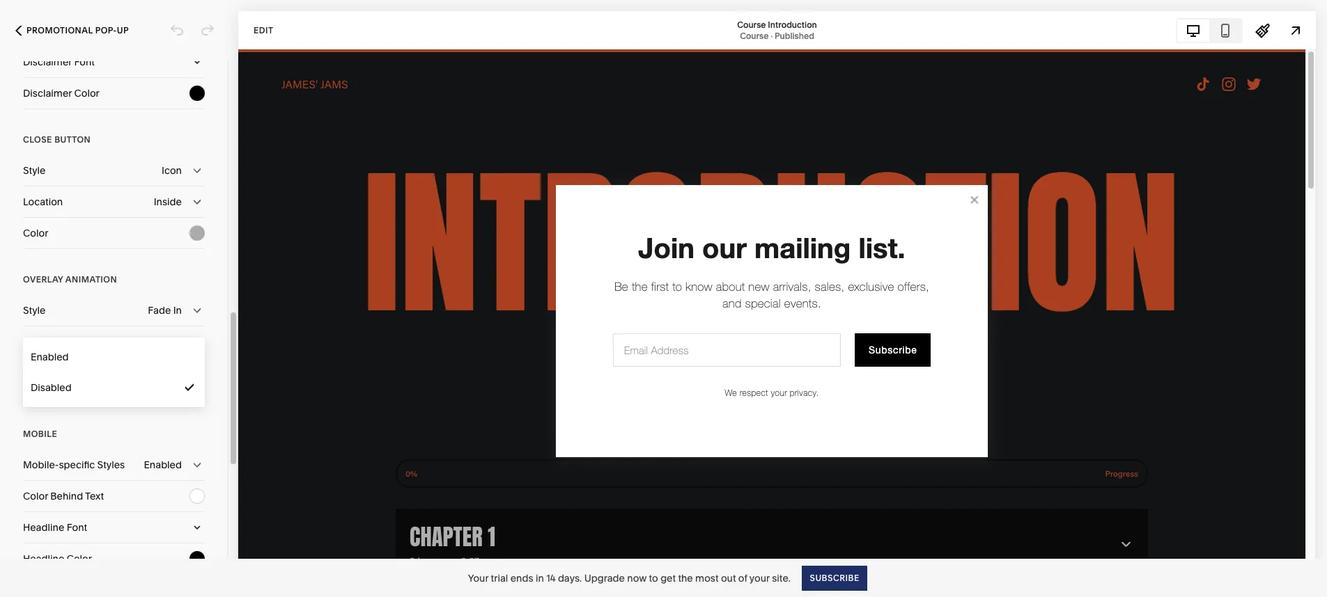 Task type: vqa. For each thing, say whether or not it's contained in the screenshot.
course
yes



Task type: locate. For each thing, give the bounding box(es) containing it.
overlay for overlay design
[[23, 352, 63, 362]]

disclaimer
[[23, 56, 72, 68], [23, 87, 72, 100]]

1 disclaimer from the top
[[23, 56, 72, 68]]

1 vertical spatial overlay
[[23, 352, 63, 362]]

course
[[737, 19, 766, 30], [740, 30, 769, 41]]

font down the behind
[[67, 522, 87, 534]]

get
[[661, 572, 676, 585]]

course left introduction
[[737, 19, 766, 30]]

overlay design
[[23, 352, 99, 362]]

headline
[[23, 522, 64, 534], [23, 553, 64, 566]]

2 overlay from the top
[[23, 352, 63, 362]]

disclaimer down disclaimer font
[[23, 87, 72, 100]]

1 headline from the top
[[23, 522, 64, 534]]

published
[[775, 30, 814, 41]]

out
[[721, 572, 736, 585]]

0 vertical spatial disclaimer
[[23, 56, 72, 68]]

font inside button
[[67, 522, 87, 534]]

disclaimer down promotional
[[23, 56, 72, 68]]

font down promotional pop-up
[[74, 56, 95, 68]]

overlay left animation
[[23, 274, 63, 285]]

0 vertical spatial overlay
[[23, 274, 63, 285]]

headline inside button
[[23, 522, 64, 534]]

mobile
[[23, 429, 57, 440]]

enabled
[[31, 351, 69, 364]]

close button
[[23, 134, 91, 145]]

disabled
[[31, 382, 72, 394]]

disclaimer color
[[23, 87, 99, 100]]

ends
[[510, 572, 533, 585]]

color behind text
[[23, 490, 104, 503]]

headline for headline font
[[23, 522, 64, 534]]

promotional pop-up
[[26, 25, 129, 36]]

in
[[536, 572, 544, 585]]

color
[[74, 87, 99, 100], [23, 227, 48, 240], [23, 490, 48, 503], [67, 553, 92, 566]]

2 headline from the top
[[23, 553, 64, 566]]

list box containing enabled
[[23, 342, 205, 403]]

0 vertical spatial font
[[74, 56, 95, 68]]

promotional pop-up button
[[0, 15, 144, 46]]

advanced layout
[[23, 382, 104, 394]]

1 vertical spatial headline
[[23, 553, 64, 566]]

font
[[74, 56, 95, 68], [67, 522, 87, 534]]

headline inside button
[[23, 553, 64, 566]]

promotional
[[26, 25, 93, 36]]

color behind text button
[[23, 481, 205, 512]]

disclaimer for disclaimer font
[[23, 56, 72, 68]]

font inside button
[[74, 56, 95, 68]]

overlay for overlay animation
[[23, 274, 63, 285]]

course left ·
[[740, 30, 769, 41]]

animation
[[65, 274, 117, 285]]

your
[[468, 572, 489, 585]]

2 disclaimer from the top
[[23, 87, 72, 100]]

advanced
[[23, 382, 70, 394]]

headline font
[[23, 522, 87, 534]]

0 vertical spatial headline
[[23, 522, 64, 534]]

1 vertical spatial font
[[67, 522, 87, 534]]

now
[[627, 572, 647, 585]]

list box
[[23, 342, 205, 403]]

disclaimer font
[[23, 56, 95, 68]]

overlay up the advanced
[[23, 352, 63, 362]]

headline down headline font at the bottom of the page
[[23, 553, 64, 566]]

1 overlay from the top
[[23, 274, 63, 285]]

upgrade
[[584, 572, 625, 585]]

overlay
[[23, 274, 63, 285], [23, 352, 63, 362]]

course introduction course · published
[[737, 19, 817, 41]]

Advanced Layout field
[[23, 373, 205, 403]]

headline up headline color
[[23, 522, 64, 534]]

·
[[771, 30, 773, 41]]

color button
[[23, 218, 205, 249]]

1 vertical spatial disclaimer
[[23, 87, 72, 100]]

close
[[23, 134, 52, 145]]

pop-
[[95, 25, 117, 36]]

color left the behind
[[23, 490, 48, 503]]

tab list
[[1177, 19, 1241, 41]]



Task type: describe. For each thing, give the bounding box(es) containing it.
font for disclaimer font
[[74, 56, 95, 68]]

trial
[[491, 572, 508, 585]]

your trial ends in 14 days. upgrade now to get the most out of your site.
[[468, 572, 791, 585]]

to
[[649, 572, 658, 585]]

headline color button
[[23, 544, 205, 575]]

button
[[54, 134, 91, 145]]

color up overlay animation
[[23, 227, 48, 240]]

overlay animation
[[23, 274, 117, 285]]

introduction
[[768, 19, 817, 30]]

disclaimer color button
[[23, 78, 205, 109]]

layout
[[73, 382, 104, 394]]

site.
[[772, 572, 791, 585]]

text
[[85, 490, 104, 503]]

edit button
[[245, 17, 282, 43]]

the
[[678, 572, 693, 585]]

color down headline font at the bottom of the page
[[67, 553, 92, 566]]

font for headline font
[[67, 522, 87, 534]]

behind
[[50, 490, 83, 503]]

of
[[738, 572, 747, 585]]

1 vertical spatial course
[[740, 30, 769, 41]]

disclaimer font button
[[23, 47, 205, 77]]

headline color
[[23, 553, 92, 566]]

days.
[[558, 572, 582, 585]]

headline font button
[[23, 513, 205, 543]]

most
[[695, 572, 719, 585]]

color down disclaimer font button
[[74, 87, 99, 100]]

14
[[546, 572, 556, 585]]

edit
[[254, 25, 273, 35]]

design
[[66, 352, 99, 362]]

0 vertical spatial course
[[737, 19, 766, 30]]

headline for headline color
[[23, 553, 64, 566]]

your
[[749, 572, 770, 585]]

disclaimer for disclaimer color
[[23, 87, 72, 100]]

up
[[117, 25, 129, 36]]



